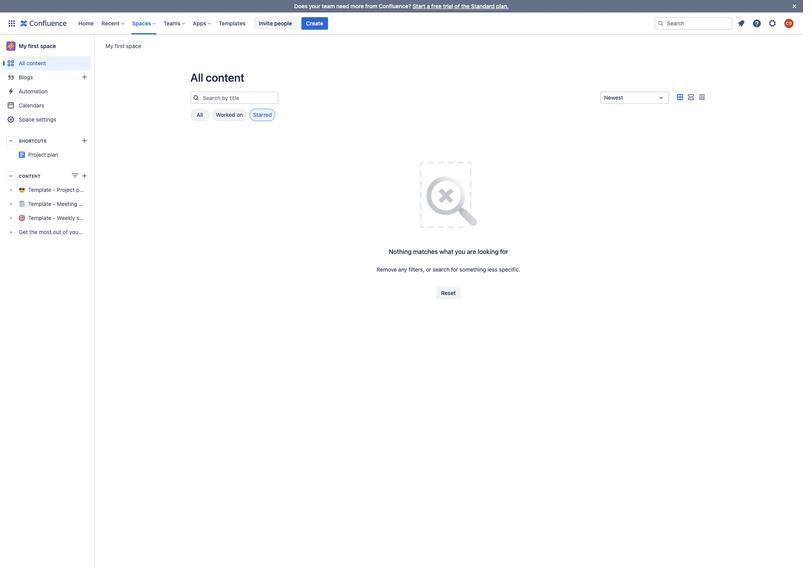 Task type: vqa. For each thing, say whether or not it's contained in the screenshot.
Choose Jira products text box
no



Task type: locate. For each thing, give the bounding box(es) containing it.
my right collapse sidebar image on the top of page
[[106, 42, 113, 49]]

does
[[295, 3, 308, 9]]

space
[[126, 42, 141, 49], [40, 43, 56, 49], [96, 229, 111, 236]]

my up all content link
[[19, 43, 27, 49]]

cards image
[[676, 93, 685, 102]]

all up all button
[[191, 71, 203, 84]]

matches
[[413, 248, 438, 256]]

free
[[432, 3, 442, 9]]

0 vertical spatial all
[[19, 60, 25, 67]]

need
[[337, 3, 349, 9]]

- left meeting at top
[[53, 201, 55, 208]]

1 vertical spatial all
[[191, 71, 203, 84]]

of right trial
[[455, 3, 460, 9]]

team
[[322, 3, 335, 9], [82, 229, 95, 236]]

project plan for project plan 'link' on top of change view icon
[[91, 148, 121, 155]]

my first space link up all content link
[[3, 38, 91, 54]]

of right 'out'
[[63, 229, 68, 236]]

1 horizontal spatial project plan
[[91, 148, 121, 155]]

2 template from the top
[[28, 201, 51, 208]]

project plan link
[[3, 148, 121, 162], [28, 151, 58, 158]]

- for meeting
[[53, 201, 55, 208]]

0 horizontal spatial of
[[63, 229, 68, 236]]

project plan
[[91, 148, 121, 155], [28, 151, 58, 158]]

my first space up all content link
[[19, 43, 56, 49]]

0 horizontal spatial project
[[28, 151, 46, 158]]

1 vertical spatial template
[[28, 201, 51, 208]]

0 vertical spatial template
[[28, 187, 51, 193]]

1 vertical spatial team
[[82, 229, 95, 236]]

space up all content link
[[40, 43, 56, 49]]

of
[[455, 3, 460, 9], [63, 229, 68, 236]]

content up search by title field
[[206, 71, 245, 84]]

my
[[106, 42, 113, 49], [19, 43, 27, 49]]

1 horizontal spatial project
[[57, 187, 75, 193]]

your inside space element
[[69, 229, 80, 236]]

3 - from the top
[[53, 215, 55, 222]]

my first space link down recent popup button
[[106, 42, 141, 50]]

add shortcut image
[[80, 136, 89, 146]]

team left need
[[322, 3, 335, 9]]

2 vertical spatial all
[[197, 112, 203, 118]]

0 horizontal spatial the
[[29, 229, 37, 236]]

looking
[[478, 248, 499, 256]]

home
[[78, 20, 94, 26]]

template - project plan image
[[19, 152, 25, 158]]

1 vertical spatial content
[[206, 71, 245, 84]]

appswitcher icon image
[[7, 19, 16, 28]]

all left worked
[[197, 112, 203, 118]]

global element
[[5, 12, 653, 34]]

for right looking
[[501, 248, 509, 256]]

- up template - meeting notes 'link'
[[53, 187, 55, 193]]

1 horizontal spatial content
[[206, 71, 245, 84]]

0 horizontal spatial my
[[19, 43, 27, 49]]

project inside template - project plan link
[[57, 187, 75, 193]]

list image
[[687, 93, 696, 102]]

space settings
[[19, 116, 56, 123]]

template up 'most'
[[28, 215, 51, 222]]

the inside get the most out of your team space link
[[29, 229, 37, 236]]

for right search
[[451, 266, 458, 273]]

team inside space element
[[82, 229, 95, 236]]

plan.
[[497, 3, 509, 9]]

the right get
[[29, 229, 37, 236]]

worked
[[216, 112, 235, 118]]

template down content dropdown button
[[28, 187, 51, 193]]

space element
[[0, 34, 121, 566]]

space down report
[[96, 229, 111, 236]]

all button
[[191, 109, 209, 121]]

confluence image
[[20, 19, 67, 28], [20, 19, 67, 28]]

-
[[53, 187, 55, 193], [53, 201, 55, 208], [53, 215, 55, 222]]

project
[[91, 148, 109, 155], [28, 151, 46, 158], [57, 187, 75, 193]]

0 horizontal spatial for
[[451, 266, 458, 273]]

spaces button
[[130, 17, 159, 30]]

starred
[[253, 112, 272, 118]]

close image
[[790, 2, 800, 11]]

template - meeting notes link
[[3, 197, 93, 211]]

0 vertical spatial all content
[[19, 60, 46, 67]]

template - project plan link
[[3, 183, 91, 197]]

create a blog image
[[80, 72, 89, 82]]

banner
[[0, 12, 804, 34]]

0 vertical spatial the
[[462, 3, 470, 9]]

invite people
[[259, 20, 292, 26]]

plan
[[110, 148, 121, 155], [47, 151, 58, 158], [76, 187, 87, 193]]

reset
[[441, 290, 456, 297]]

all content link
[[3, 56, 91, 70]]

calendars
[[19, 102, 44, 109]]

template inside 'link'
[[28, 201, 51, 208]]

0 horizontal spatial my first space link
[[3, 38, 91, 54]]

content
[[19, 174, 41, 179]]

my first space
[[106, 42, 141, 49], [19, 43, 56, 49]]

change view image
[[70, 171, 80, 181]]

2 - from the top
[[53, 201, 55, 208]]

template for template - weekly status report
[[28, 215, 51, 222]]

0 horizontal spatial project plan
[[28, 151, 58, 158]]

content
[[27, 60, 46, 67], [206, 71, 245, 84]]

template for template - project plan
[[28, 187, 51, 193]]

1 horizontal spatial plan
[[76, 187, 87, 193]]

all content up search by title field
[[191, 71, 245, 84]]

content up blogs
[[27, 60, 46, 67]]

template for template - meeting notes
[[28, 201, 51, 208]]

0 horizontal spatial my first space
[[19, 43, 56, 49]]

all
[[19, 60, 25, 67], [191, 71, 203, 84], [197, 112, 203, 118]]

- inside 'link'
[[53, 201, 55, 208]]

1 horizontal spatial of
[[455, 3, 460, 9]]

filters,
[[409, 266, 425, 273]]

1 horizontal spatial for
[[501, 248, 509, 256]]

0 horizontal spatial all content
[[19, 60, 46, 67]]

all content
[[19, 60, 46, 67], [191, 71, 245, 84]]

0 horizontal spatial team
[[82, 229, 95, 236]]

your down 'template - weekly status report'
[[69, 229, 80, 236]]

- for weekly
[[53, 215, 55, 222]]

project plan link up change view icon
[[3, 148, 121, 162]]

invite people button
[[254, 17, 297, 30]]

your
[[309, 3, 321, 9], [69, 229, 80, 236]]

newest
[[605, 94, 624, 101]]

my first space link inside space element
[[3, 38, 91, 54]]

nothing
[[389, 248, 412, 256]]

all up blogs
[[19, 60, 25, 67]]

tree containing template - project plan
[[3, 183, 111, 239]]

collapse sidebar image
[[85, 38, 103, 54]]

None text field
[[605, 94, 606, 102]]

all content up blogs
[[19, 60, 46, 67]]

0 vertical spatial -
[[53, 187, 55, 193]]

project plan inside 'link'
[[91, 148, 121, 155]]

specific.
[[499, 266, 521, 273]]

banner containing home
[[0, 12, 804, 34]]

3 template from the top
[[28, 215, 51, 222]]

0 horizontal spatial plan
[[47, 151, 58, 158]]

1 vertical spatial all content
[[191, 71, 245, 84]]

template down template - project plan link
[[28, 201, 51, 208]]

home link
[[76, 17, 96, 30]]

2 vertical spatial template
[[28, 215, 51, 222]]

0 vertical spatial of
[[455, 3, 460, 9]]

your profile and preferences image
[[785, 19, 794, 28]]

1 - from the top
[[53, 187, 55, 193]]

first inside space element
[[28, 43, 39, 49]]

1 vertical spatial your
[[69, 229, 80, 236]]

first up all content link
[[28, 43, 39, 49]]

1 vertical spatial the
[[29, 229, 37, 236]]

2 horizontal spatial space
[[126, 42, 141, 49]]

0 horizontal spatial content
[[27, 60, 46, 67]]

0 vertical spatial your
[[309, 3, 321, 9]]

notes
[[79, 201, 93, 208]]

confluence?
[[379, 3, 412, 9]]

0 vertical spatial team
[[322, 3, 335, 9]]

tree inside space element
[[3, 183, 111, 239]]

notification icon image
[[737, 19, 747, 28]]

0 horizontal spatial first
[[28, 43, 39, 49]]

apps
[[193, 20, 206, 26]]

2 vertical spatial -
[[53, 215, 55, 222]]

template
[[28, 187, 51, 193], [28, 201, 51, 208], [28, 215, 51, 222]]

0 vertical spatial content
[[27, 60, 46, 67]]

does your team need more from confluence? start a free trial of the standard plan.
[[295, 3, 509, 9]]

team down status
[[82, 229, 95, 236]]

1 template from the top
[[28, 187, 51, 193]]

teams
[[164, 20, 181, 26]]

tree
[[3, 183, 111, 239]]

1 vertical spatial -
[[53, 201, 55, 208]]

your right does at left top
[[309, 3, 321, 9]]

first down recent popup button
[[115, 42, 125, 49]]

weekly
[[57, 215, 75, 222]]

my inside space element
[[19, 43, 27, 49]]

templates link
[[217, 17, 248, 30]]

1 horizontal spatial the
[[462, 3, 470, 9]]

most
[[39, 229, 52, 236]]

blogs
[[19, 74, 33, 81]]

the right trial
[[462, 3, 470, 9]]

0 horizontal spatial your
[[69, 229, 80, 236]]

1 vertical spatial of
[[63, 229, 68, 236]]

report
[[94, 215, 109, 222]]

the
[[462, 3, 470, 9], [29, 229, 37, 236]]

my first space down recent popup button
[[106, 42, 141, 49]]

- left weekly
[[53, 215, 55, 222]]

recent
[[102, 20, 120, 26]]

for
[[501, 248, 509, 256], [451, 266, 458, 273]]

something
[[460, 266, 487, 273]]

nothing matches what you are looking for
[[389, 248, 509, 256]]

space down spaces
[[126, 42, 141, 49]]

my first space link
[[3, 38, 91, 54], [106, 42, 141, 50]]



Task type: describe. For each thing, give the bounding box(es) containing it.
of inside space element
[[63, 229, 68, 236]]

1 horizontal spatial my first space
[[106, 42, 141, 49]]

get the most out of your team space
[[19, 229, 111, 236]]

what
[[440, 248, 454, 256]]

starred button
[[250, 109, 276, 121]]

1 horizontal spatial space
[[96, 229, 111, 236]]

all content inside space element
[[19, 60, 46, 67]]

get
[[19, 229, 28, 236]]

trial
[[443, 3, 453, 9]]

1 horizontal spatial all content
[[191, 71, 245, 84]]

templates
[[219, 20, 246, 26]]

project plan for project plan 'link' under the shortcuts dropdown button
[[28, 151, 58, 158]]

worked on
[[216, 112, 243, 118]]

you
[[455, 248, 466, 256]]

compact list image
[[698, 93, 707, 102]]

shortcuts button
[[3, 134, 91, 148]]

any
[[399, 266, 408, 273]]

automation link
[[3, 85, 91, 99]]

create link
[[302, 17, 328, 30]]

search image
[[658, 20, 664, 26]]

are
[[467, 248, 476, 256]]

all inside space element
[[19, 60, 25, 67]]

my first space inside space element
[[19, 43, 56, 49]]

- for project
[[53, 187, 55, 193]]

less
[[488, 266, 498, 273]]

content button
[[3, 169, 91, 183]]

apps button
[[191, 17, 214, 30]]

invite
[[259, 20, 273, 26]]

create a page image
[[80, 171, 89, 181]]

calendars link
[[3, 99, 91, 113]]

0 horizontal spatial space
[[40, 43, 56, 49]]

spaces
[[132, 20, 151, 26]]

template - weekly status report link
[[3, 211, 109, 225]]

1 horizontal spatial my first space link
[[106, 42, 141, 50]]

project plan link down the shortcuts dropdown button
[[28, 151, 58, 158]]

or
[[426, 266, 432, 273]]

get the most out of your team space link
[[3, 225, 111, 239]]

search
[[433, 266, 450, 273]]

Search by title field
[[201, 92, 278, 103]]

teams button
[[161, 17, 188, 30]]

blogs link
[[3, 70, 91, 85]]

a
[[427, 3, 430, 9]]

all inside button
[[197, 112, 203, 118]]

remove
[[377, 266, 397, 273]]

from
[[366, 3, 378, 9]]

space
[[19, 116, 35, 123]]

1 vertical spatial for
[[451, 266, 458, 273]]

1 horizontal spatial your
[[309, 3, 321, 9]]

template - meeting notes
[[28, 201, 93, 208]]

worked on button
[[212, 109, 247, 121]]

settings
[[36, 116, 56, 123]]

space settings link
[[3, 113, 91, 127]]

reset button
[[437, 287, 461, 300]]

out
[[53, 229, 61, 236]]

create
[[306, 20, 324, 26]]

meeting
[[57, 201, 77, 208]]

1 horizontal spatial team
[[322, 3, 335, 9]]

2 horizontal spatial project
[[91, 148, 109, 155]]

remove any filters, or search for something less specific.
[[377, 266, 521, 273]]

on
[[237, 112, 243, 118]]

shortcuts
[[19, 138, 47, 143]]

standard
[[471, 3, 495, 9]]

1 horizontal spatial first
[[115, 42, 125, 49]]

help icon image
[[753, 19, 762, 28]]

content inside space element
[[27, 60, 46, 67]]

status
[[77, 215, 92, 222]]

Search field
[[655, 17, 733, 30]]

open image
[[657, 93, 666, 103]]

start
[[413, 3, 426, 9]]

1 horizontal spatial my
[[106, 42, 113, 49]]

template - project plan
[[28, 187, 87, 193]]

automation
[[19, 88, 48, 95]]

template - weekly status report
[[28, 215, 109, 222]]

start a free trial of the standard plan. link
[[413, 3, 509, 9]]

more
[[351, 3, 364, 9]]

0 vertical spatial for
[[501, 248, 509, 256]]

settings icon image
[[769, 19, 778, 28]]

recent button
[[99, 17, 127, 30]]

people
[[275, 20, 292, 26]]

2 horizontal spatial plan
[[110, 148, 121, 155]]



